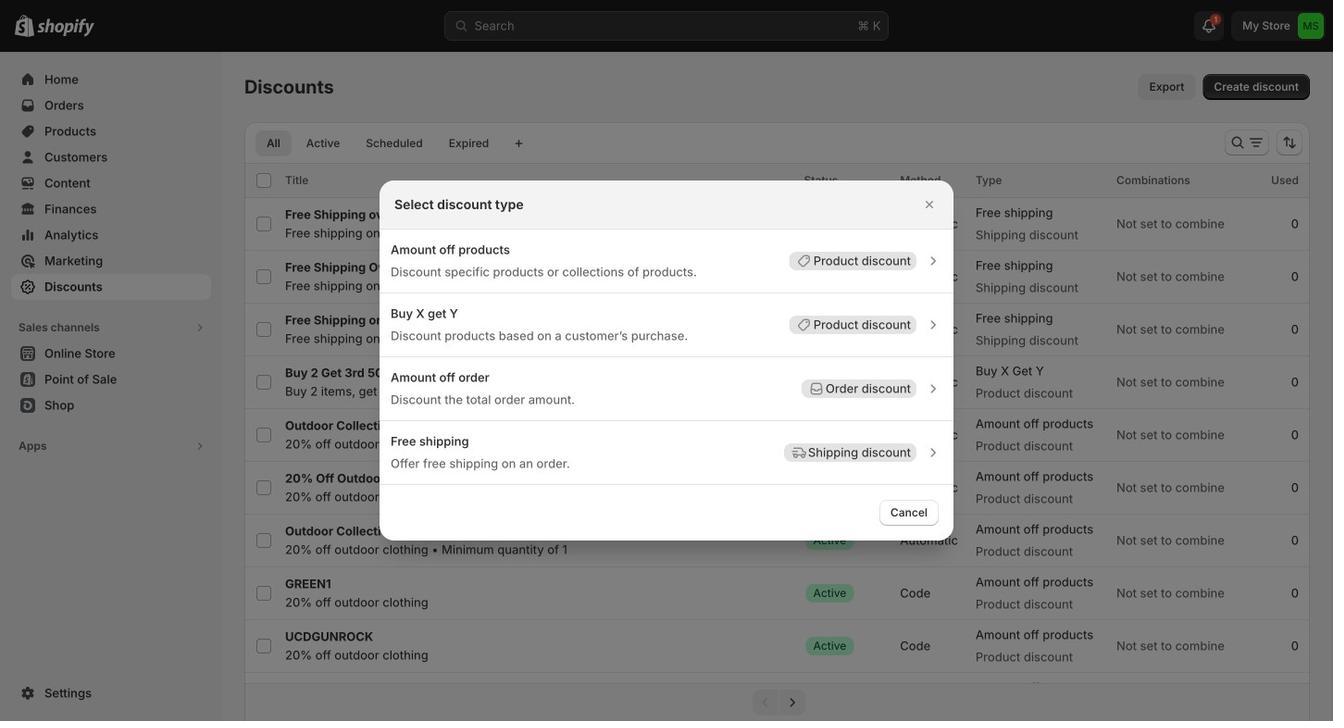 Task type: vqa. For each thing, say whether or not it's contained in the screenshot.
DIALOG
yes



Task type: locate. For each thing, give the bounding box(es) containing it.
pagination element
[[244, 683, 1310, 721]]

dialog
[[0, 181, 1333, 541]]

tab list
[[252, 130, 504, 156]]

shopify image
[[37, 18, 94, 37]]



